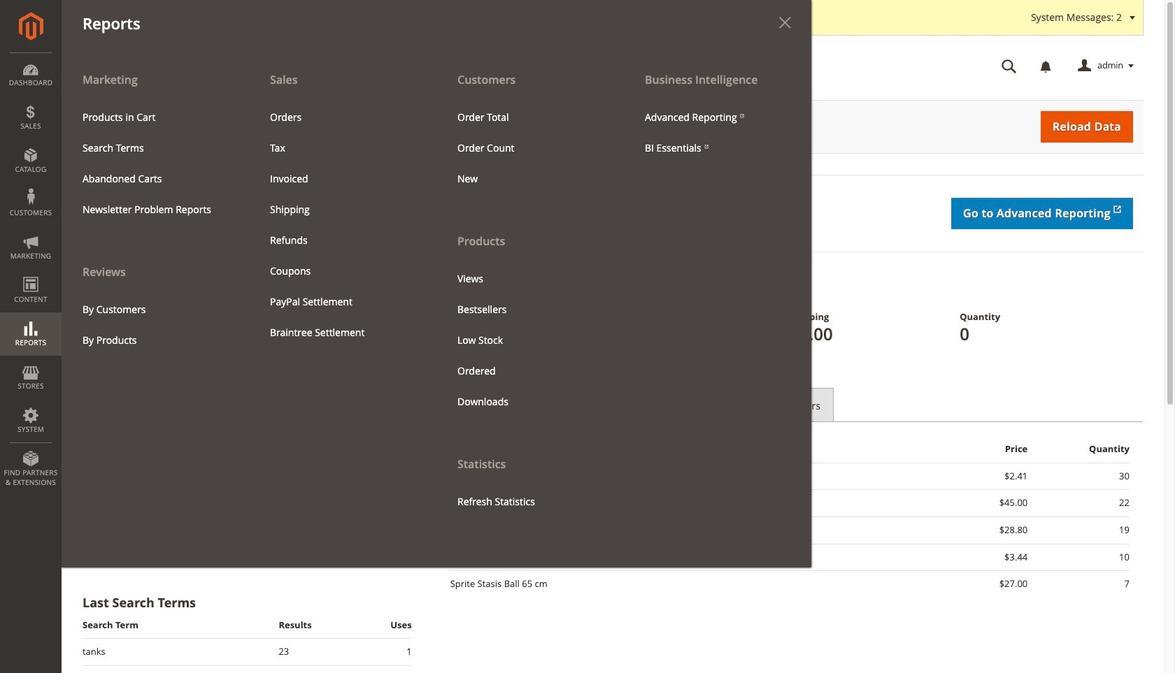 Task type: vqa. For each thing, say whether or not it's contained in the screenshot.
menu
yes



Task type: describe. For each thing, give the bounding box(es) containing it.
magento admin panel image
[[19, 12, 43, 41]]



Task type: locate. For each thing, give the bounding box(es) containing it.
menu
[[62, 64, 812, 568], [62, 64, 249, 356], [437, 64, 624, 517], [72, 102, 239, 225], [260, 102, 426, 348], [447, 102, 614, 194], [635, 102, 801, 164], [447, 263, 614, 418], [72, 294, 239, 356]]

menu bar
[[0, 0, 812, 568]]



